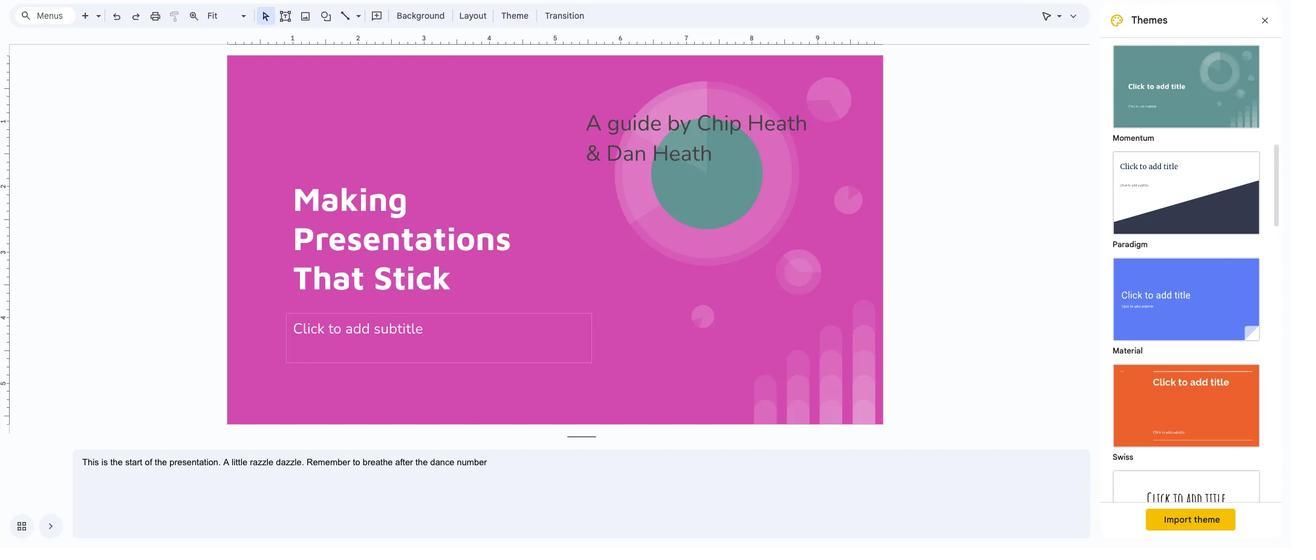 Task type: locate. For each thing, give the bounding box(es) containing it.
import
[[1164, 515, 1192, 526]]

Paradigm radio
[[1107, 145, 1267, 252]]

theme
[[1194, 515, 1221, 526]]

Menus field
[[15, 7, 76, 24]]

import theme
[[1164, 515, 1221, 526]]

navigation
[[0, 505, 63, 549]]

theme
[[501, 10, 529, 21]]

Beach Day radio
[[1107, 465, 1267, 549]]

layout
[[459, 10, 487, 21]]

momentum
[[1113, 133, 1155, 143]]

material
[[1113, 346, 1143, 356]]

main toolbar
[[44, 0, 591, 499]]

Shift radio
[[1107, 0, 1267, 39]]

shape image
[[319, 7, 333, 24]]

navigation inside themes application
[[0, 505, 63, 549]]

Swiss radio
[[1107, 358, 1267, 465]]

insert image image
[[299, 7, 312, 24]]



Task type: describe. For each thing, give the bounding box(es) containing it.
paradigm
[[1113, 240, 1148, 250]]

import theme button
[[1146, 509, 1236, 531]]

Material radio
[[1107, 252, 1267, 358]]

beach day image
[[1114, 472, 1259, 549]]

Zoom text field
[[206, 7, 240, 24]]

theme button
[[496, 7, 534, 25]]

layout button
[[456, 7, 491, 25]]

themes application
[[0, 0, 1291, 549]]

transition
[[545, 10, 584, 21]]

mode and view toolbar
[[1037, 4, 1083, 28]]

background button
[[391, 7, 450, 25]]

themes section
[[1100, 0, 1282, 549]]

background
[[397, 10, 445, 21]]

themes
[[1132, 15, 1168, 27]]

Zoom field
[[204, 7, 252, 25]]

Momentum radio
[[1107, 39, 1267, 145]]

transition button
[[540, 7, 590, 25]]

new slide with layout image
[[93, 8, 101, 12]]

swiss
[[1113, 452, 1134, 463]]



Task type: vqa. For each thing, say whether or not it's contained in the screenshot.
"navigation" inside themes application
yes



